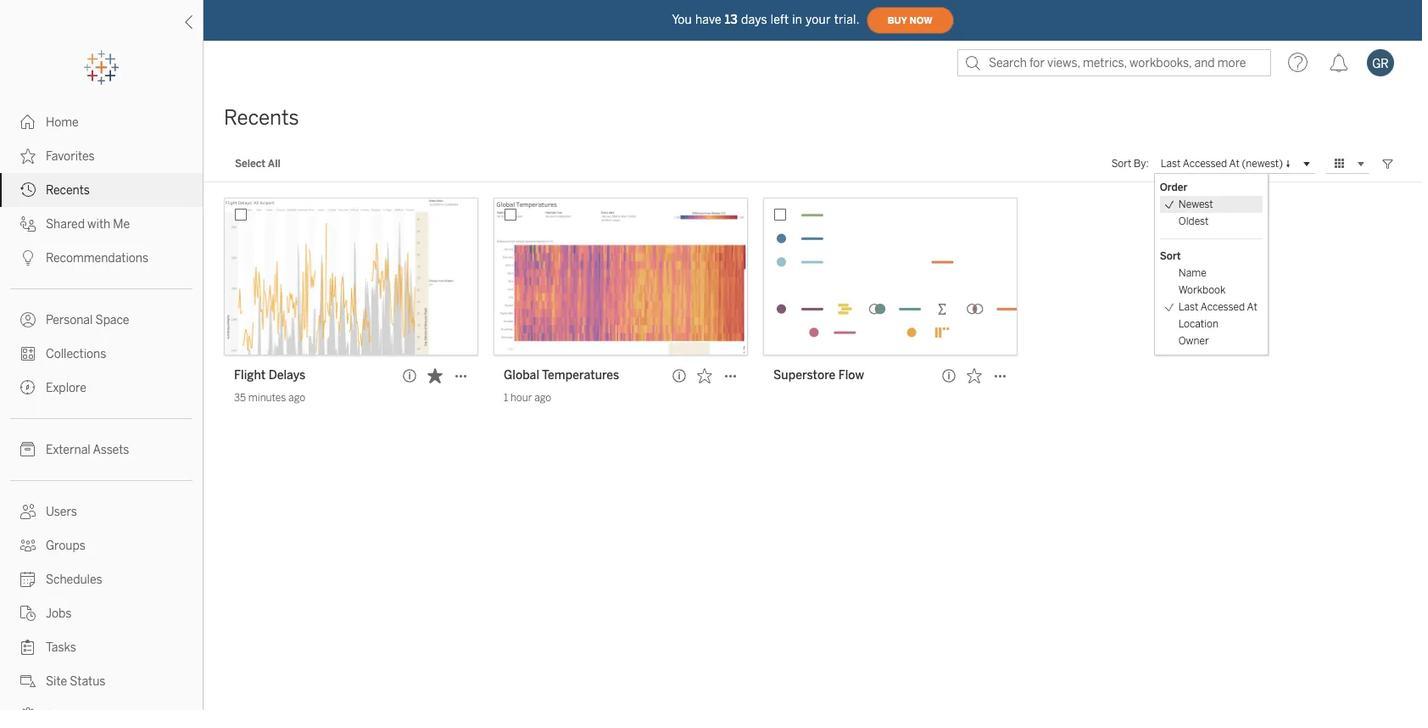 Task type: vqa. For each thing, say whether or not it's contained in the screenshot.
Claire Gute, Customer Name. Press Space To Toggle Selection. Press Escape To Go Back To The Left Margin. Use Arrow Keys To Navigate Headers text box
no



Task type: describe. For each thing, give the bounding box(es) containing it.
temperatures
[[542, 368, 619, 383]]

by text only_f5he34f image for users
[[20, 504, 36, 519]]

personal
[[46, 313, 93, 327]]

have
[[696, 12, 722, 27]]

by text only_f5he34f image for personal space
[[20, 312, 36, 327]]

menu containing order
[[1155, 174, 1268, 355]]

by text only_f5he34f image for jobs
[[20, 606, 36, 621]]

space
[[95, 313, 129, 327]]

1 hour ago
[[504, 392, 552, 404]]

location
[[1179, 318, 1219, 330]]

jobs link
[[0, 596, 203, 630]]

1
[[504, 392, 508, 404]]

in
[[792, 12, 803, 27]]

schedules link
[[0, 562, 203, 596]]

jobs
[[46, 607, 72, 621]]

favorites
[[46, 149, 95, 164]]

flight
[[234, 368, 266, 383]]

status
[[70, 674, 106, 689]]

superstore
[[774, 368, 836, 383]]

external assets
[[46, 443, 129, 457]]

last accessed at
[[1179, 301, 1258, 313]]

external
[[46, 443, 90, 457]]

your
[[806, 12, 831, 27]]

last for last accessed at
[[1179, 301, 1199, 313]]

main navigation. press the up and down arrow keys to access links. element
[[0, 105, 203, 710]]

home link
[[0, 105, 203, 139]]

by text only_f5he34f image for schedules
[[20, 572, 36, 587]]

by text only_f5he34f image for explore
[[20, 380, 36, 395]]

select
[[235, 158, 266, 170]]

by text only_f5he34f image for external assets
[[20, 442, 36, 457]]

global
[[504, 368, 540, 383]]

order
[[1160, 182, 1188, 193]]

(newest)
[[1242, 157, 1283, 169]]

tasks
[[46, 640, 76, 655]]

trial.
[[834, 12, 860, 27]]

sort group
[[1160, 248, 1263, 349]]

groups link
[[0, 528, 203, 562]]

buy now button
[[867, 7, 954, 34]]

site status link
[[0, 664, 203, 698]]

by text only_f5he34f image for groups
[[20, 538, 36, 553]]

with
[[87, 217, 110, 232]]

35
[[234, 392, 246, 404]]

recents inside main navigation. press the up and down arrow keys to access links. element
[[46, 183, 90, 198]]

minutes
[[248, 392, 286, 404]]

by:
[[1134, 158, 1149, 170]]

by text only_f5he34f image for collections
[[20, 346, 36, 361]]

me
[[113, 217, 130, 232]]

35 minutes ago
[[234, 392, 305, 404]]

buy now
[[888, 15, 933, 26]]

explore link
[[0, 371, 203, 405]]

Search for views, metrics, workbooks, and more text field
[[958, 49, 1272, 76]]



Task type: locate. For each thing, give the bounding box(es) containing it.
by text only_f5he34f image for site status
[[20, 674, 36, 689]]

personal space link
[[0, 303, 203, 337]]

at inside the sort group
[[1247, 301, 1258, 313]]

at for last accessed at (newest)
[[1230, 157, 1240, 169]]

recents up shared
[[46, 183, 90, 198]]

explore
[[46, 381, 86, 395]]

6 by text only_f5he34f image from the top
[[20, 504, 36, 519]]

10 by text only_f5he34f image from the top
[[20, 640, 36, 655]]

by text only_f5he34f image left recommendations at left top
[[20, 250, 36, 266]]

sort up name
[[1160, 250, 1181, 262]]

home
[[46, 115, 79, 130]]

personal space
[[46, 313, 129, 327]]

superstore flow
[[774, 368, 864, 383]]

5 by text only_f5he34f image from the top
[[20, 442, 36, 457]]

select all
[[235, 158, 281, 170]]

now
[[910, 15, 933, 26]]

1 vertical spatial last
[[1179, 301, 1199, 313]]

0 horizontal spatial recents
[[46, 183, 90, 198]]

by text only_f5he34f image for favorites
[[20, 148, 36, 164]]

users
[[46, 505, 77, 519]]

newest
[[1179, 198, 1214, 210]]

at
[[1230, 157, 1240, 169], [1247, 301, 1258, 313]]

by text only_f5he34f image left collections
[[20, 346, 36, 361]]

last inside popup button
[[1161, 157, 1181, 169]]

users link
[[0, 495, 203, 528]]

at inside popup button
[[1230, 157, 1240, 169]]

site status
[[46, 674, 106, 689]]

ago for delays
[[288, 392, 305, 404]]

grid view image
[[1333, 156, 1348, 171]]

assets
[[93, 443, 129, 457]]

last
[[1161, 157, 1181, 169], [1179, 301, 1199, 313]]

5 by text only_f5he34f image from the top
[[20, 674, 36, 689]]

ago down delays
[[288, 392, 305, 404]]

3 by text only_f5he34f image from the top
[[20, 182, 36, 198]]

1 by text only_f5he34f image from the top
[[20, 216, 36, 232]]

by text only_f5he34f image inside the schedules link
[[20, 572, 36, 587]]

accessed for last accessed at (newest)
[[1183, 157, 1228, 169]]

accessed
[[1183, 157, 1228, 169], [1201, 301, 1245, 313]]

delays
[[269, 368, 306, 383]]

by text only_f5he34f image inside tasks "link"
[[20, 640, 36, 655]]

collections link
[[0, 337, 203, 371]]

by text only_f5he34f image inside recents link
[[20, 182, 36, 198]]

accessed down workbook
[[1201, 301, 1245, 313]]

workbook
[[1179, 284, 1226, 296]]

sort inside group
[[1160, 250, 1181, 262]]

site
[[46, 674, 67, 689]]

1 by text only_f5he34f image from the top
[[20, 115, 36, 130]]

1 ago from the left
[[288, 392, 305, 404]]

by text only_f5he34f image inside site status link
[[20, 674, 36, 689]]

1 vertical spatial sort
[[1160, 250, 1181, 262]]

collections
[[46, 347, 106, 361]]

1 horizontal spatial at
[[1247, 301, 1258, 313]]

by text only_f5he34f image left shared
[[20, 216, 36, 232]]

by text only_f5he34f image inside explore link
[[20, 380, 36, 395]]

shared with me
[[46, 217, 130, 232]]

you
[[672, 12, 692, 27]]

4 by text only_f5he34f image from the top
[[20, 380, 36, 395]]

global temperatures
[[504, 368, 619, 383]]

external assets link
[[0, 433, 203, 467]]

accessed inside the sort group
[[1201, 301, 1245, 313]]

recommendations link
[[0, 241, 203, 275]]

4 by text only_f5he34f image from the top
[[20, 312, 36, 327]]

recommendations
[[46, 251, 149, 266]]

tasks link
[[0, 630, 203, 664]]

by text only_f5he34f image for shared with me
[[20, 216, 36, 232]]

you have 13 days left in your trial.
[[672, 12, 860, 27]]

3 by text only_f5he34f image from the top
[[20, 346, 36, 361]]

by text only_f5he34f image
[[20, 115, 36, 130], [20, 148, 36, 164], [20, 182, 36, 198], [20, 312, 36, 327], [20, 442, 36, 457], [20, 504, 36, 519], [20, 538, 36, 553], [20, 572, 36, 587], [20, 606, 36, 621], [20, 640, 36, 655]]

by text only_f5he34f image left site
[[20, 674, 36, 689]]

sort for sort by:
[[1112, 158, 1132, 170]]

last accessed at (newest) button
[[1154, 154, 1316, 174]]

name
[[1179, 267, 1207, 279]]

schedules
[[46, 573, 102, 587]]

1 vertical spatial recents
[[46, 183, 90, 198]]

hour
[[511, 392, 532, 404]]

sort for sort
[[1160, 250, 1181, 262]]

0 vertical spatial sort
[[1112, 158, 1132, 170]]

1 vertical spatial at
[[1247, 301, 1258, 313]]

0 vertical spatial at
[[1230, 157, 1240, 169]]

last accessed at (newest)
[[1161, 157, 1283, 169]]

groups
[[46, 539, 85, 553]]

shared with me link
[[0, 207, 203, 241]]

2 by text only_f5he34f image from the top
[[20, 148, 36, 164]]

last for last accessed at (newest)
[[1161, 157, 1181, 169]]

ago for temperatures
[[535, 392, 552, 404]]

owner
[[1179, 335, 1209, 347]]

by text only_f5he34f image down site status link
[[20, 707, 36, 710]]

oldest
[[1179, 215, 1209, 227]]

by text only_f5he34f image left 'explore'
[[20, 380, 36, 395]]

6 by text only_f5he34f image from the top
[[20, 707, 36, 710]]

by text only_f5he34f image inside home link
[[20, 115, 36, 130]]

accessed inside popup button
[[1183, 157, 1228, 169]]

ago
[[288, 392, 305, 404], [535, 392, 552, 404]]

select all button
[[224, 154, 292, 174]]

recents up select all button
[[224, 105, 299, 130]]

0 vertical spatial accessed
[[1183, 157, 1228, 169]]

by text only_f5he34f image inside groups link
[[20, 538, 36, 553]]

accessed for last accessed at
[[1201, 301, 1245, 313]]

sort left by:
[[1112, 158, 1132, 170]]

sort
[[1112, 158, 1132, 170], [1160, 250, 1181, 262]]

buy
[[888, 15, 907, 26]]

newest checkbox item
[[1160, 196, 1263, 213]]

last inside the sort group
[[1179, 301, 1199, 313]]

by text only_f5he34f image for home
[[20, 115, 36, 130]]

last up location at the top
[[1179, 301, 1199, 313]]

accessed up order
[[1183, 157, 1228, 169]]

0 horizontal spatial sort
[[1112, 158, 1132, 170]]

left
[[771, 12, 789, 27]]

8 by text only_f5he34f image from the top
[[20, 572, 36, 587]]

by text only_f5he34f image inside recommendations link
[[20, 250, 36, 266]]

recents
[[224, 105, 299, 130], [46, 183, 90, 198]]

ago right hour
[[535, 392, 552, 404]]

by text only_f5he34f image inside jobs link
[[20, 606, 36, 621]]

by text only_f5he34f image inside favorites link
[[20, 148, 36, 164]]

2 ago from the left
[[535, 392, 552, 404]]

0 horizontal spatial at
[[1230, 157, 1240, 169]]

sort by:
[[1112, 158, 1149, 170]]

by text only_f5he34f image for recommendations
[[20, 250, 36, 266]]

last up order
[[1161, 157, 1181, 169]]

order group
[[1160, 179, 1263, 230]]

by text only_f5he34f image
[[20, 216, 36, 232], [20, 250, 36, 266], [20, 346, 36, 361], [20, 380, 36, 395], [20, 674, 36, 689], [20, 707, 36, 710]]

by text only_f5he34f image inside personal space link
[[20, 312, 36, 327]]

all
[[268, 158, 281, 170]]

shared
[[46, 217, 85, 232]]

9 by text only_f5he34f image from the top
[[20, 606, 36, 621]]

7 by text only_f5he34f image from the top
[[20, 538, 36, 553]]

at for last accessed at
[[1247, 301, 1258, 313]]

0 vertical spatial last
[[1161, 157, 1181, 169]]

0 vertical spatial recents
[[224, 105, 299, 130]]

1 horizontal spatial ago
[[535, 392, 552, 404]]

by text only_f5he34f image for recents
[[20, 182, 36, 198]]

favorites link
[[0, 139, 203, 173]]

days
[[741, 12, 768, 27]]

by text only_f5he34f image for tasks
[[20, 640, 36, 655]]

navigation panel element
[[0, 51, 203, 710]]

13
[[725, 12, 738, 27]]

flight delays
[[234, 368, 306, 383]]

2 by text only_f5he34f image from the top
[[20, 250, 36, 266]]

recents link
[[0, 173, 203, 207]]

1 horizontal spatial recents
[[224, 105, 299, 130]]

1 horizontal spatial sort
[[1160, 250, 1181, 262]]

by text only_f5he34f image inside external assets link
[[20, 442, 36, 457]]

1 vertical spatial accessed
[[1201, 301, 1245, 313]]

menu
[[1155, 174, 1268, 355]]

by text only_f5he34f image inside shared with me link
[[20, 216, 36, 232]]

flow
[[839, 368, 864, 383]]

0 horizontal spatial ago
[[288, 392, 305, 404]]

by text only_f5he34f image inside collections link
[[20, 346, 36, 361]]

by text only_f5he34f image inside users link
[[20, 504, 36, 519]]



